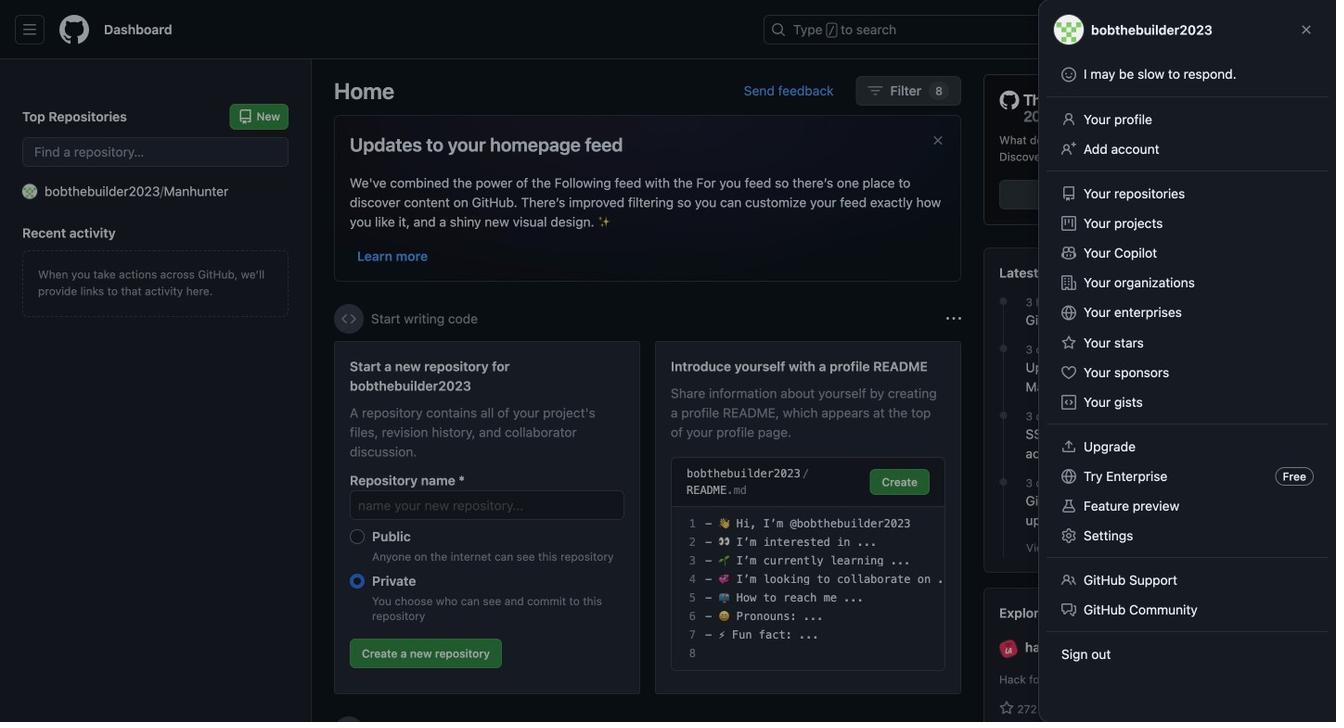 Task type: vqa. For each thing, say whether or not it's contained in the screenshot.
the Dependency to the right
no



Task type: locate. For each thing, give the bounding box(es) containing it.
1 dot fill image from the top
[[996, 342, 1011, 356]]

command palette image
[[1066, 22, 1081, 37]]

account element
[[0, 59, 312, 723]]

dot fill image
[[996, 342, 1011, 356], [996, 408, 1011, 423], [996, 475, 1011, 490]]

1 vertical spatial dot fill image
[[996, 408, 1011, 423]]

triangle down image
[[1146, 22, 1161, 37]]

explore element
[[984, 74, 1314, 723]]

0 vertical spatial dot fill image
[[996, 342, 1011, 356]]

star image
[[999, 702, 1014, 717]]

2 vertical spatial dot fill image
[[996, 475, 1011, 490]]



Task type: describe. For each thing, give the bounding box(es) containing it.
issue opened image
[[1188, 22, 1203, 37]]

3 dot fill image from the top
[[996, 475, 1011, 490]]

explore repositories navigation
[[984, 588, 1314, 723]]

homepage image
[[59, 15, 89, 45]]

2 dot fill image from the top
[[996, 408, 1011, 423]]

plus image
[[1124, 22, 1139, 37]]

dot fill image
[[996, 294, 1011, 309]]



